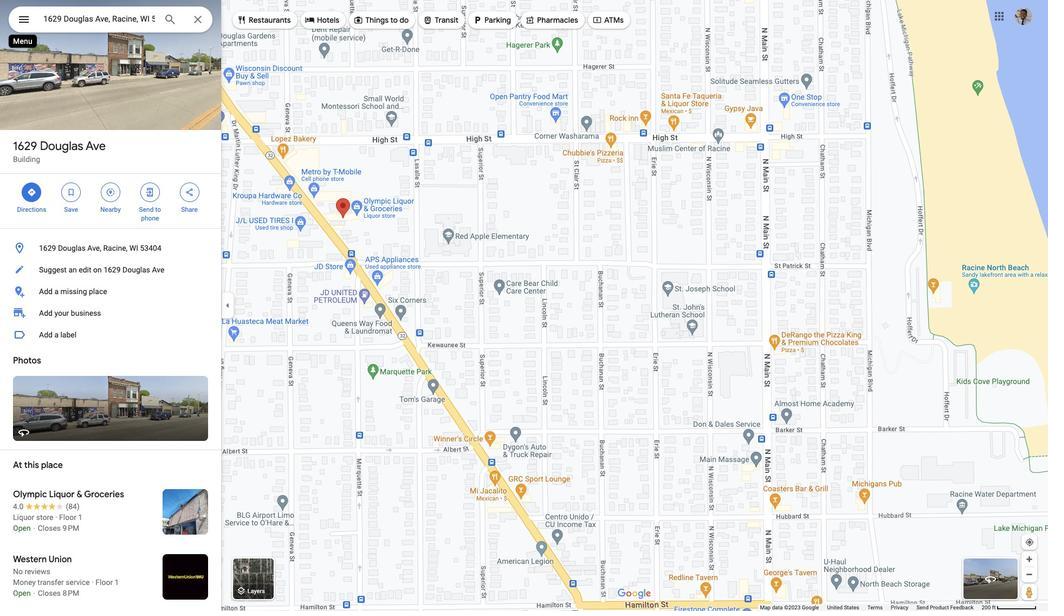 Task type: vqa. For each thing, say whether or not it's contained in the screenshot.
place to the top
yes



Task type: locate. For each thing, give the bounding box(es) containing it.
add a missing place button
[[0, 281, 221, 303]]

google
[[803, 605, 820, 611]]

1 a from the top
[[54, 287, 59, 296]]

1 horizontal spatial floor
[[96, 579, 113, 587]]

1 vertical spatial 1629
[[39, 244, 56, 253]]

footer
[[761, 605, 982, 612]]

1 vertical spatial open
[[13, 590, 31, 598]]

&
[[77, 490, 82, 501]]

no
[[13, 568, 23, 577]]

0 vertical spatial open
[[13, 524, 31, 533]]

1629 douglas ave main content
[[0, 0, 221, 612]]

1629 douglas ave building
[[13, 139, 106, 164]]

0 horizontal spatial ·
[[55, 514, 57, 522]]

1 vertical spatial 1
[[115, 579, 119, 587]]

0 vertical spatial to
[[391, 15, 398, 25]]

 restaurants
[[237, 14, 291, 26]]

a left label
[[54, 331, 59, 340]]

save
[[64, 206, 78, 214]]

phone
[[141, 215, 159, 222]]

send for send product feedback
[[917, 605, 929, 611]]

1 vertical spatial to
[[155, 206, 161, 214]]

1 vertical spatial liquor
[[13, 514, 34, 522]]

send product feedback button
[[917, 605, 974, 612]]

add for add a missing place
[[39, 287, 53, 296]]

restaurants
[[249, 15, 291, 25]]

1 down (84)
[[78, 514, 83, 522]]

place down on
[[89, 287, 107, 296]]

liquor up (84)
[[49, 490, 75, 501]]

0 vertical spatial 1
[[78, 514, 83, 522]]

open down 4.0
[[13, 524, 31, 533]]

0 horizontal spatial 1
[[78, 514, 83, 522]]

show street view coverage image
[[1022, 585, 1038, 601]]

add for add your business
[[39, 309, 53, 318]]

floor right "service"
[[96, 579, 113, 587]]

a left missing
[[54, 287, 59, 296]]

layers
[[248, 589, 265, 596]]


[[66, 187, 76, 198]]

4.0
[[13, 503, 24, 511]]

suggest
[[39, 266, 67, 274]]

0 vertical spatial send
[[139, 206, 154, 214]]

service
[[66, 579, 90, 587]]

1629 inside button
[[39, 244, 56, 253]]


[[354, 14, 363, 26]]

1 horizontal spatial liquor
[[49, 490, 75, 501]]

1 horizontal spatial 1629
[[39, 244, 56, 253]]

liquor inside liquor store · floor 1 open ⋅ closes 9 pm
[[13, 514, 34, 522]]

0 horizontal spatial floor
[[59, 514, 76, 522]]

google account: leeland pitt  
(leeland.pitt@adept.ai) image
[[1016, 7, 1033, 25]]

footer containing map data ©2023 google
[[761, 605, 982, 612]]

(84)
[[66, 503, 80, 511]]

1629 up building
[[13, 139, 37, 154]]

ave inside 'button'
[[152, 266, 165, 274]]

1 vertical spatial douglas
[[58, 244, 86, 253]]

floor up 9 pm
[[59, 514, 76, 522]]

send inside send to phone
[[139, 206, 154, 214]]

1
[[78, 514, 83, 522], [115, 579, 119, 587]]

missing
[[60, 287, 87, 296]]

1 ⋅ from the top
[[33, 524, 36, 533]]

add inside add a label button
[[39, 331, 53, 340]]

2 horizontal spatial 1629
[[104, 266, 121, 274]]

1629 up suggest
[[39, 244, 56, 253]]


[[593, 14, 603, 26]]

racine,
[[103, 244, 128, 253]]

2 vertical spatial douglas
[[123, 266, 150, 274]]

united states button
[[828, 605, 860, 612]]

closes down transfer
[[38, 590, 61, 598]]

2 add from the top
[[39, 309, 53, 318]]

1 closes from the top
[[38, 524, 61, 533]]

0 vertical spatial 1629
[[13, 139, 37, 154]]

share
[[181, 206, 198, 214]]

to left do
[[391, 15, 398, 25]]

open
[[13, 524, 31, 533], [13, 590, 31, 598]]

1 horizontal spatial ·
[[92, 579, 94, 587]]

0 horizontal spatial send
[[139, 206, 154, 214]]

1 vertical spatial ·
[[92, 579, 94, 587]]

to inside send to phone
[[155, 206, 161, 214]]

add for add a label
[[39, 331, 53, 340]]

ave
[[86, 139, 106, 154], [152, 266, 165, 274]]

1 horizontal spatial send
[[917, 605, 929, 611]]

0 vertical spatial ⋅
[[33, 524, 36, 533]]

0 vertical spatial place
[[89, 287, 107, 296]]

1 vertical spatial add
[[39, 309, 53, 318]]

1 vertical spatial closes
[[38, 590, 61, 598]]

send left "product"
[[917, 605, 929, 611]]

1 horizontal spatial place
[[89, 287, 107, 296]]

2 vertical spatial 1629
[[104, 266, 121, 274]]

· right store
[[55, 514, 57, 522]]

douglas inside 1629 douglas ave building
[[40, 139, 83, 154]]

0 horizontal spatial 1629
[[13, 139, 37, 154]]

data
[[773, 605, 783, 611]]

this
[[24, 460, 39, 471]]

2 a from the top
[[54, 331, 59, 340]]

1 inside liquor store · floor 1 open ⋅ closes 9 pm
[[78, 514, 83, 522]]

douglas up building
[[40, 139, 83, 154]]

add inside 'add a missing place' button
[[39, 287, 53, 296]]

send for send to phone
[[139, 206, 154, 214]]

· right "service"
[[92, 579, 94, 587]]

a inside add a label button
[[54, 331, 59, 340]]

wi
[[129, 244, 138, 253]]

add a label
[[39, 331, 77, 340]]


[[526, 14, 535, 26]]

2 closes from the top
[[38, 590, 61, 598]]

pharmacies
[[537, 15, 579, 25]]

open down money at the left of the page
[[13, 590, 31, 598]]

0 horizontal spatial ave
[[86, 139, 106, 154]]

0 vertical spatial ave
[[86, 139, 106, 154]]

1 vertical spatial ⋅
[[33, 590, 36, 598]]

0 horizontal spatial place
[[41, 460, 63, 471]]

⋅ inside western union no reviews money transfer service · floor 1 open ⋅ closes 8 pm
[[33, 590, 36, 598]]

 parking
[[473, 14, 511, 26]]

add left your
[[39, 309, 53, 318]]

photos
[[13, 356, 41, 367]]

add your business
[[39, 309, 101, 318]]

1 vertical spatial floor
[[96, 579, 113, 587]]

0 vertical spatial douglas
[[40, 139, 83, 154]]

None field
[[43, 12, 155, 25]]

⋅ down "4.0 stars 84 reviews" image
[[33, 524, 36, 533]]

add a missing place
[[39, 287, 107, 296]]

none field inside 1629 douglas ave, racine, wi 53404 field
[[43, 12, 155, 25]]

·
[[55, 514, 57, 522], [92, 579, 94, 587]]

0 vertical spatial a
[[54, 287, 59, 296]]

ave down 53404
[[152, 266, 165, 274]]

send inside button
[[917, 605, 929, 611]]

transit
[[435, 15, 459, 25]]

directions
[[17, 206, 46, 214]]

1 horizontal spatial to
[[391, 15, 398, 25]]

1 vertical spatial ave
[[152, 266, 165, 274]]

closes inside western union no reviews money transfer service · floor 1 open ⋅ closes 8 pm
[[38, 590, 61, 598]]

2 ⋅ from the top
[[33, 590, 36, 598]]

1 vertical spatial a
[[54, 331, 59, 340]]

closes down store
[[38, 524, 61, 533]]

0 vertical spatial add
[[39, 287, 53, 296]]

0 vertical spatial liquor
[[49, 490, 75, 501]]

to up phone
[[155, 206, 161, 214]]

2 vertical spatial add
[[39, 331, 53, 340]]

floor
[[59, 514, 76, 522], [96, 579, 113, 587]]

1629 right on
[[104, 266, 121, 274]]


[[106, 187, 116, 198]]

1629 douglas ave, racine, wi 53404
[[39, 244, 161, 253]]

2 open from the top
[[13, 590, 31, 598]]

terms button
[[868, 605, 883, 612]]

liquor store · floor 1 open ⋅ closes 9 pm
[[13, 514, 83, 533]]

your
[[54, 309, 69, 318]]

edit
[[79, 266, 91, 274]]

⋅ down money at the left of the page
[[33, 590, 36, 598]]

place right this
[[41, 460, 63, 471]]

1 horizontal spatial 1
[[115, 579, 119, 587]]

1629 for ave
[[13, 139, 37, 154]]

1629 inside 1629 douglas ave building
[[13, 139, 37, 154]]

send up phone
[[139, 206, 154, 214]]

united
[[828, 605, 843, 611]]

liquor down 4.0
[[13, 514, 34, 522]]

ft
[[993, 605, 997, 611]]

to
[[391, 15, 398, 25], [155, 206, 161, 214]]

add inside add your business link
[[39, 309, 53, 318]]

privacy button
[[892, 605, 909, 612]]

1 right "service"
[[115, 579, 119, 587]]

0 vertical spatial floor
[[59, 514, 76, 522]]

douglas inside 1629 douglas ave, racine, wi 53404 button
[[58, 244, 86, 253]]


[[185, 187, 194, 198]]

douglas up an
[[58, 244, 86, 253]]

floor inside western union no reviews money transfer service · floor 1 open ⋅ closes 8 pm
[[96, 579, 113, 587]]

0 horizontal spatial liquor
[[13, 514, 34, 522]]

1 vertical spatial place
[[41, 460, 63, 471]]

1 add from the top
[[39, 287, 53, 296]]

a inside 'add a missing place' button
[[54, 287, 59, 296]]

 things to do
[[354, 14, 409, 26]]

a
[[54, 287, 59, 296], [54, 331, 59, 340]]

add a label button
[[0, 324, 221, 346]]

building
[[13, 155, 40, 164]]

send product feedback
[[917, 605, 974, 611]]

hotels
[[317, 15, 340, 25]]

groceries
[[84, 490, 124, 501]]

0 vertical spatial closes
[[38, 524, 61, 533]]

⋅
[[33, 524, 36, 533], [33, 590, 36, 598]]

suggest an edit on 1629 douglas ave button
[[0, 259, 221, 281]]

add down suggest
[[39, 287, 53, 296]]

· inside western union no reviews money transfer service · floor 1 open ⋅ closes 8 pm
[[92, 579, 94, 587]]

ave up 
[[86, 139, 106, 154]]

1 open from the top
[[13, 524, 31, 533]]

do
[[400, 15, 409, 25]]

0 vertical spatial ·
[[55, 514, 57, 522]]

1 horizontal spatial ave
[[152, 266, 165, 274]]

1 vertical spatial send
[[917, 605, 929, 611]]

add left label
[[39, 331, 53, 340]]

0 horizontal spatial to
[[155, 206, 161, 214]]

reviews
[[25, 568, 50, 577]]

closes
[[38, 524, 61, 533], [38, 590, 61, 598]]

3 add from the top
[[39, 331, 53, 340]]

douglas down wi
[[123, 266, 150, 274]]

liquor
[[49, 490, 75, 501], [13, 514, 34, 522]]

an
[[69, 266, 77, 274]]



Task type: describe. For each thing, give the bounding box(es) containing it.
ave inside 1629 douglas ave building
[[86, 139, 106, 154]]

closes inside liquor store · floor 1 open ⋅ closes 9 pm
[[38, 524, 61, 533]]

olympic liquor & groceries
[[13, 490, 124, 501]]

douglas inside suggest an edit on 1629 douglas ave 'button'
[[123, 266, 150, 274]]

 transit
[[423, 14, 459, 26]]

things
[[366, 15, 389, 25]]

⋅ inside liquor store · floor 1 open ⋅ closes 9 pm
[[33, 524, 36, 533]]

on
[[93, 266, 102, 274]]

business
[[71, 309, 101, 318]]

label
[[60, 331, 77, 340]]

western
[[13, 555, 47, 566]]

place inside button
[[89, 287, 107, 296]]

map
[[761, 605, 771, 611]]


[[17, 12, 30, 27]]

street view image
[[985, 573, 998, 586]]

send to phone
[[139, 206, 161, 222]]

open inside liquor store · floor 1 open ⋅ closes 9 pm
[[13, 524, 31, 533]]

open inside western union no reviews money transfer service · floor 1 open ⋅ closes 8 pm
[[13, 590, 31, 598]]

product
[[931, 605, 950, 611]]

transfer
[[38, 579, 64, 587]]

map data ©2023 google
[[761, 605, 820, 611]]

douglas for ave
[[40, 139, 83, 154]]

a for missing
[[54, 287, 59, 296]]

western union no reviews money transfer service · floor 1 open ⋅ closes 8 pm
[[13, 555, 119, 598]]


[[27, 187, 37, 198]]


[[423, 14, 433, 26]]

53404
[[140, 244, 161, 253]]

money
[[13, 579, 36, 587]]

feedback
[[951, 605, 974, 611]]

privacy
[[892, 605, 909, 611]]

to inside the  things to do
[[391, 15, 398, 25]]

actions for 1629 douglas ave region
[[0, 174, 221, 228]]

1629 Douglas Ave, Racine, WI 53404 field
[[9, 7, 213, 33]]

zoom out image
[[1026, 571, 1034, 579]]

nearby
[[100, 206, 121, 214]]

states
[[845, 605, 860, 611]]

store
[[36, 514, 53, 522]]

atms
[[605, 15, 624, 25]]

1629 douglas ave, racine, wi 53404 button
[[0, 238, 221, 259]]

terms
[[868, 605, 883, 611]]

 button
[[9, 7, 39, 35]]

suggest an edit on 1629 douglas ave
[[39, 266, 165, 274]]

200
[[982, 605, 992, 611]]


[[473, 14, 483, 26]]

 search field
[[9, 7, 213, 35]]

collapse side panel image
[[222, 300, 234, 312]]


[[145, 187, 155, 198]]

 atms
[[593, 14, 624, 26]]

united states
[[828, 605, 860, 611]]

1629 for ave,
[[39, 244, 56, 253]]

parking
[[485, 15, 511, 25]]

at this place
[[13, 460, 63, 471]]

200 ft button
[[982, 605, 1038, 611]]

zoom in image
[[1026, 556, 1034, 564]]

douglas for ave,
[[58, 244, 86, 253]]


[[237, 14, 247, 26]]

olympic
[[13, 490, 47, 501]]

4.0 stars 84 reviews image
[[13, 502, 80, 513]]

©2023
[[785, 605, 801, 611]]

ave,
[[88, 244, 101, 253]]

floor inside liquor store · floor 1 open ⋅ closes 9 pm
[[59, 514, 76, 522]]


[[305, 14, 315, 26]]

1 inside western union no reviews money transfer service · floor 1 open ⋅ closes 8 pm
[[115, 579, 119, 587]]

add your business link
[[0, 303, 221, 324]]

8 pm
[[63, 590, 79, 598]]

a for label
[[54, 331, 59, 340]]

 pharmacies
[[526, 14, 579, 26]]

200 ft
[[982, 605, 997, 611]]

9 pm
[[63, 524, 79, 533]]

union
[[49, 555, 72, 566]]

 hotels
[[305, 14, 340, 26]]

at
[[13, 460, 22, 471]]

show your location image
[[1026, 538, 1035, 548]]

footer inside google maps element
[[761, 605, 982, 612]]

· inside liquor store · floor 1 open ⋅ closes 9 pm
[[55, 514, 57, 522]]

1629 inside 'button'
[[104, 266, 121, 274]]

google maps element
[[0, 0, 1049, 612]]



